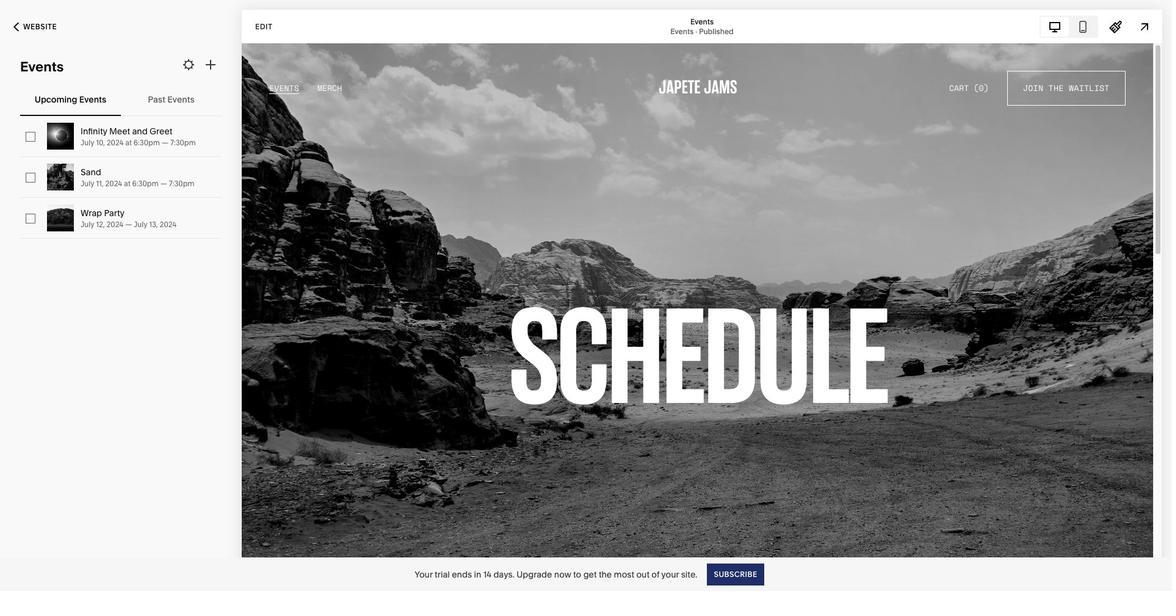 Task type: locate. For each thing, give the bounding box(es) containing it.
1 vertical spatial —
[[160, 179, 167, 188]]

events for events events · published
[[671, 27, 694, 36]]

0 vertical spatial 7:30pm
[[170, 138, 196, 147]]

events inside upcoming events button
[[79, 94, 106, 105]]

1 vertical spatial 7:30pm
[[169, 179, 194, 188]]

·
[[696, 27, 697, 36]]

0 horizontal spatial tab list
[[20, 82, 222, 116]]

0 vertical spatial —
[[162, 138, 169, 147]]

6:30pm up wrap party july 12, 2024 — july 13, 2024
[[132, 179, 159, 188]]

1 vertical spatial tab list
[[20, 82, 222, 116]]

subscribe
[[714, 569, 758, 578]]

at
[[125, 138, 132, 147], [124, 179, 130, 188]]

upcoming events button
[[24, 82, 117, 116]]

edit
[[255, 22, 273, 31]]

2024 down party
[[107, 220, 123, 229]]

infinity
[[81, 126, 107, 137]]

1 vertical spatial 6:30pm
[[132, 179, 159, 188]]

at down meet
[[125, 138, 132, 147]]

events
[[690, 17, 714, 26], [671, 27, 694, 36], [20, 59, 64, 75], [79, 94, 106, 105], [167, 94, 195, 105]]

2024
[[107, 138, 124, 147], [105, 179, 122, 188], [107, 220, 123, 229], [160, 220, 177, 229]]

events right the past in the top of the page
[[167, 94, 195, 105]]

in
[[474, 569, 481, 580]]

events events · published
[[671, 17, 734, 36]]

— left 13,
[[125, 220, 132, 229]]

wrap
[[81, 208, 102, 219]]

7:30pm
[[170, 138, 196, 147], [169, 179, 194, 188]]

of
[[652, 569, 660, 580]]

days.
[[494, 569, 515, 580]]

events left ·
[[671, 27, 694, 36]]

at right "11,"
[[124, 179, 130, 188]]

july down wrap
[[81, 220, 94, 229]]

— up wrap party july 12, 2024 — july 13, 2024
[[160, 179, 167, 188]]

website
[[23, 22, 57, 31]]

— inside infinity meet and greet july 10, 2024 at 6:30pm — 7:30pm
[[162, 138, 169, 147]]

july inside sand july 11, 2024 at 6:30pm — 7:30pm
[[81, 179, 94, 188]]

0 vertical spatial at
[[125, 138, 132, 147]]

1 vertical spatial at
[[124, 179, 130, 188]]

past
[[148, 94, 165, 105]]

infinity meet and greet july 10, 2024 at 6:30pm — 7:30pm
[[81, 126, 196, 147]]

7:30pm inside infinity meet and greet july 10, 2024 at 6:30pm — 7:30pm
[[170, 138, 196, 147]]

july
[[81, 138, 94, 147], [81, 179, 94, 188], [81, 220, 94, 229], [134, 220, 147, 229]]

your
[[415, 569, 433, 580]]

12,
[[96, 220, 105, 229]]

— down the greet
[[162, 138, 169, 147]]

july down sand
[[81, 179, 94, 188]]

0 vertical spatial 6:30pm
[[134, 138, 160, 147]]

your
[[661, 569, 679, 580]]

row group containing infinity meet and greet
[[0, 116, 242, 239]]

1 horizontal spatial tab list
[[1041, 17, 1097, 36]]

upgrade
[[517, 569, 552, 580]]

11,
[[96, 179, 104, 188]]

2024 down meet
[[107, 138, 124, 147]]

2 vertical spatial —
[[125, 220, 132, 229]]

events up ·
[[690, 17, 714, 26]]

2024 right 13,
[[160, 220, 177, 229]]

upcoming
[[35, 94, 77, 105]]

get
[[583, 569, 597, 580]]

6:30pm inside sand july 11, 2024 at 6:30pm — 7:30pm
[[132, 179, 159, 188]]

—
[[162, 138, 169, 147], [160, 179, 167, 188], [125, 220, 132, 229]]

6:30pm
[[134, 138, 160, 147], [132, 179, 159, 188]]

greet
[[150, 126, 172, 137]]

july inside infinity meet and greet july 10, 2024 at 6:30pm — 7:30pm
[[81, 138, 94, 147]]

2024 right "11,"
[[105, 179, 122, 188]]

events inside past events button
[[167, 94, 195, 105]]

6:30pm down and at the top left of page
[[134, 138, 160, 147]]

site.
[[681, 569, 698, 580]]

row group
[[0, 116, 242, 239]]

edit button
[[247, 15, 281, 38]]

13,
[[149, 220, 158, 229]]

july left 10,
[[81, 138, 94, 147]]

events up infinity
[[79, 94, 106, 105]]

website button
[[0, 13, 70, 40]]

tab list
[[1041, 17, 1097, 36], [20, 82, 222, 116]]

— inside sand july 11, 2024 at 6:30pm — 7:30pm
[[160, 179, 167, 188]]

meet
[[109, 126, 130, 137]]



Task type: describe. For each thing, give the bounding box(es) containing it.
2024 inside infinity meet and greet july 10, 2024 at 6:30pm — 7:30pm
[[107, 138, 124, 147]]

wrap party july 12, 2024 — july 13, 2024
[[81, 208, 177, 229]]

14
[[483, 569, 492, 580]]

— inside wrap party july 12, 2024 — july 13, 2024
[[125, 220, 132, 229]]

past events button
[[125, 82, 218, 116]]

at inside infinity meet and greet july 10, 2024 at 6:30pm — 7:30pm
[[125, 138, 132, 147]]

published
[[699, 27, 734, 36]]

trial
[[435, 569, 450, 580]]

most
[[614, 569, 634, 580]]

2024 inside sand july 11, 2024 at 6:30pm — 7:30pm
[[105, 179, 122, 188]]

past events
[[148, 94, 195, 105]]

and
[[132, 126, 148, 137]]

6:30pm inside infinity meet and greet july 10, 2024 at 6:30pm — 7:30pm
[[134, 138, 160, 147]]

to
[[573, 569, 581, 580]]

upcoming events
[[35, 94, 106, 105]]

july left 13,
[[134, 220, 147, 229]]

ends
[[452, 569, 472, 580]]

0 vertical spatial tab list
[[1041, 17, 1097, 36]]

events for upcoming events
[[79, 94, 106, 105]]

7:30pm inside sand july 11, 2024 at 6:30pm — 7:30pm
[[169, 179, 194, 188]]

now
[[554, 569, 571, 580]]

10,
[[96, 138, 105, 147]]

sand
[[81, 167, 101, 178]]

at inside sand july 11, 2024 at 6:30pm — 7:30pm
[[124, 179, 130, 188]]

the
[[599, 569, 612, 580]]

party
[[104, 208, 125, 219]]

your trial ends in 14 days. upgrade now to get the most out of your site.
[[415, 569, 698, 580]]

events for past events
[[167, 94, 195, 105]]

subscribe button
[[707, 563, 764, 585]]

sand july 11, 2024 at 6:30pm — 7:30pm
[[81, 167, 194, 188]]

tab list containing upcoming events
[[20, 82, 222, 116]]

events up upcoming
[[20, 59, 64, 75]]

out
[[636, 569, 650, 580]]



Task type: vqa. For each thing, say whether or not it's contained in the screenshot.
be
no



